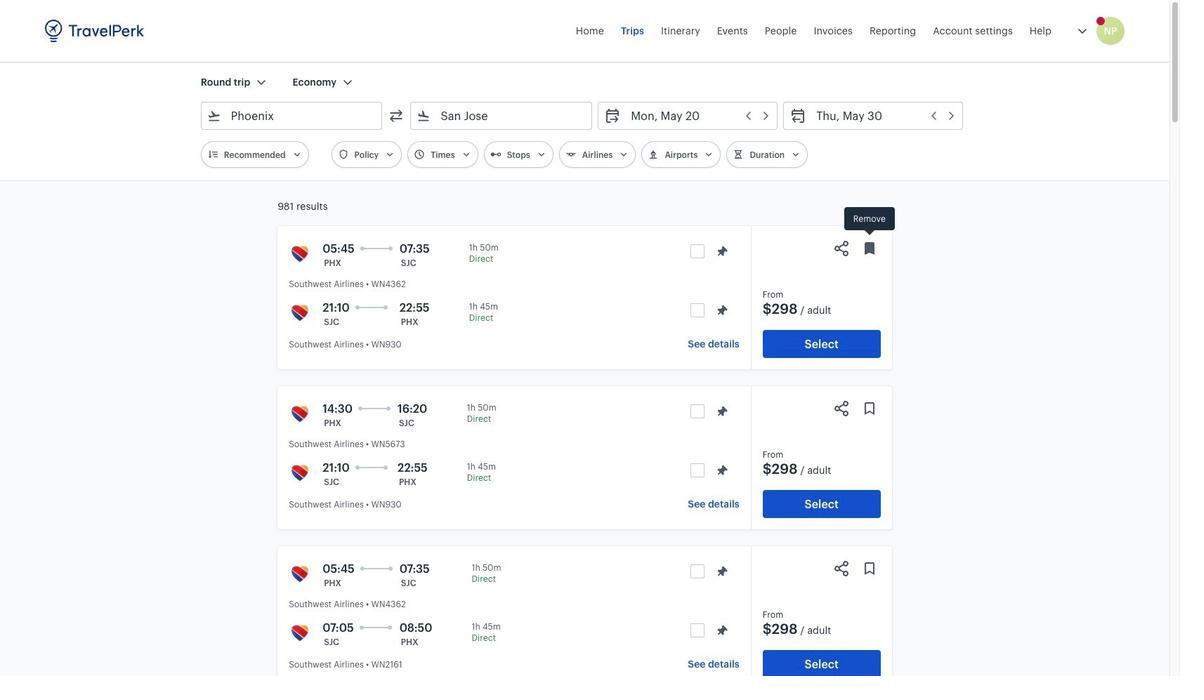 Task type: describe. For each thing, give the bounding box(es) containing it.
From search field
[[221, 105, 364, 127]]

southwest airlines image for 4th southwest airlines image from the top
[[289, 622, 311, 645]]

Return field
[[807, 105, 957, 127]]



Task type: vqa. For each thing, say whether or not it's contained in the screenshot.
Southwest Airlines icon associated with 4th Southwest Airlines image from the top of the page
yes



Task type: locate. For each thing, give the bounding box(es) containing it.
southwest airlines image
[[289, 243, 311, 266], [289, 302, 311, 325], [289, 403, 311, 426], [289, 563, 311, 586]]

1 vertical spatial southwest airlines image
[[289, 622, 311, 645]]

2 southwest airlines image from the top
[[289, 622, 311, 645]]

3 southwest airlines image from the top
[[289, 403, 311, 426]]

4 southwest airlines image from the top
[[289, 563, 311, 586]]

2 southwest airlines image from the top
[[289, 302, 311, 325]]

1 southwest airlines image from the top
[[289, 243, 311, 266]]

tooltip
[[844, 207, 895, 237]]

0 vertical spatial southwest airlines image
[[289, 462, 311, 485]]

southwest airlines image
[[289, 462, 311, 485], [289, 622, 311, 645]]

southwest airlines image for 2nd southwest airlines image from the bottom of the page
[[289, 462, 311, 485]]

1 southwest airlines image from the top
[[289, 462, 311, 485]]

To search field
[[431, 105, 573, 127]]

Depart field
[[621, 105, 771, 127]]



